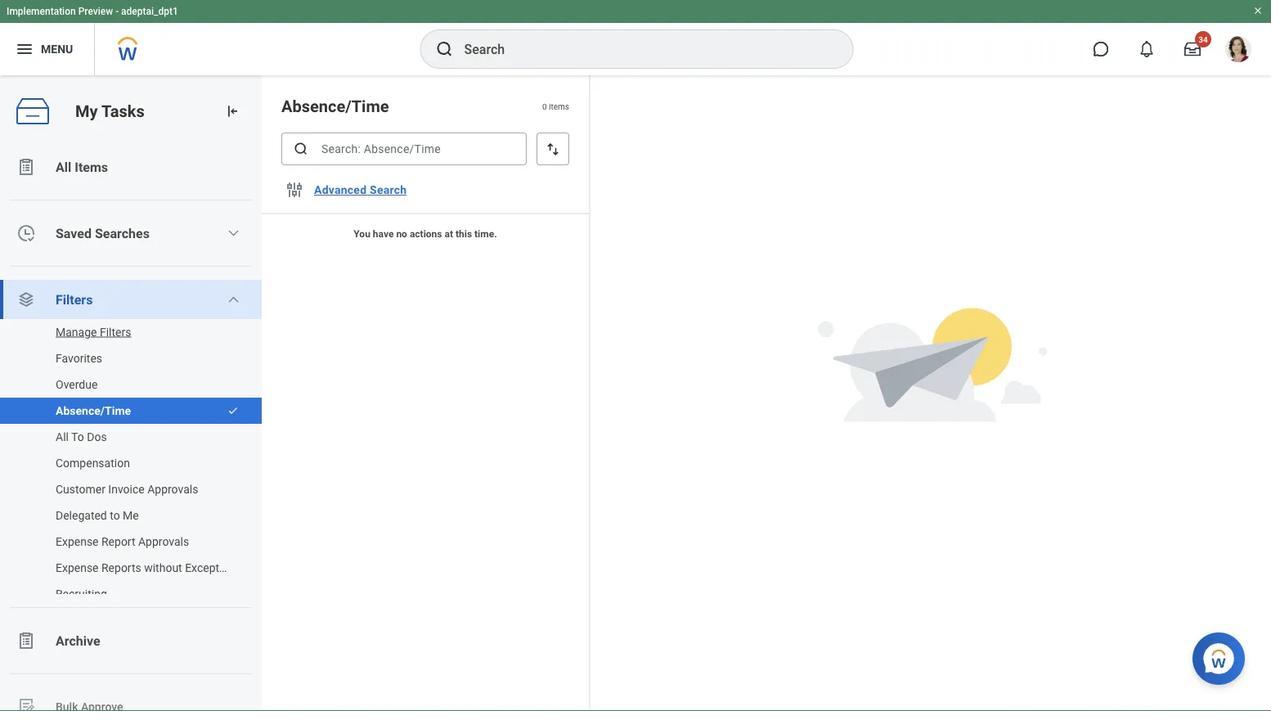 Task type: describe. For each thing, give the bounding box(es) containing it.
close environment banner image
[[1254, 6, 1264, 16]]

approvals for expense report approvals
[[138, 535, 189, 548]]

0 horizontal spatial search image
[[293, 141, 309, 157]]

list containing manage filters
[[0, 319, 262, 607]]

sort image
[[545, 141, 561, 157]]

all to dos button
[[0, 424, 246, 450]]

transformation import image
[[224, 103, 241, 119]]

favorites
[[56, 351, 102, 365]]

customer invoice approvals
[[56, 482, 198, 496]]

report
[[101, 535, 135, 548]]

expense for expense report approvals
[[56, 535, 99, 548]]

actions
[[410, 228, 442, 240]]

clipboard image
[[16, 631, 36, 651]]

tasks
[[101, 102, 145, 121]]

dos
[[87, 430, 107, 444]]

clipboard image
[[16, 157, 36, 177]]

configure image
[[285, 180, 304, 200]]

at
[[445, 228, 453, 240]]

saved searches button
[[0, 214, 262, 253]]

overdue button
[[0, 372, 246, 398]]

expense reports without exceptions button
[[0, 555, 246, 581]]

manage filters
[[56, 325, 131, 339]]

all items button
[[0, 147, 262, 187]]

expense report approvals
[[56, 535, 189, 548]]

menu
[[41, 42, 73, 56]]

archive button
[[0, 621, 262, 660]]

items
[[75, 159, 108, 175]]

reports
[[101, 561, 141, 574]]

advanced
[[314, 183, 367, 197]]

chevron down image
[[227, 227, 240, 240]]

searches
[[95, 225, 150, 241]]

manage filters button
[[0, 319, 246, 345]]

my
[[75, 102, 98, 121]]

advanced search
[[314, 183, 407, 197]]

all for all items
[[56, 159, 71, 175]]

approvals for customer invoice approvals
[[147, 482, 198, 496]]

notifications large image
[[1139, 41, 1156, 57]]

compensation
[[56, 456, 130, 470]]

all to dos
[[56, 430, 107, 444]]

all for all to dos
[[56, 430, 69, 444]]

filters inside "button"
[[100, 325, 131, 339]]

have
[[373, 228, 394, 240]]

Search Workday  search field
[[464, 31, 820, 67]]

34
[[1199, 34, 1209, 44]]

without
[[144, 561, 182, 574]]

delegated to me
[[56, 509, 139, 522]]

you
[[354, 228, 371, 240]]

my tasks
[[75, 102, 145, 121]]

filters inside dropdown button
[[56, 292, 93, 307]]

time.
[[475, 228, 497, 240]]

advanced search button
[[308, 173, 413, 206]]

saved
[[56, 225, 92, 241]]

all items
[[56, 159, 108, 175]]



Task type: vqa. For each thing, say whether or not it's contained in the screenshot.
"$140" button for $148 button corresponding to second Austria image the $101
no



Task type: locate. For each thing, give the bounding box(es) containing it.
clock check image
[[16, 223, 36, 243]]

filters up favorites button
[[100, 325, 131, 339]]

0 horizontal spatial absence/time
[[56, 404, 131, 417]]

inbox large image
[[1185, 41, 1201, 57]]

expense down "delegated"
[[56, 535, 99, 548]]

overdue
[[56, 378, 98, 391]]

adeptai_dpt1
[[121, 6, 178, 17]]

you have no actions at this time.
[[354, 228, 497, 240]]

0 items
[[543, 101, 570, 111]]

1 vertical spatial filters
[[100, 325, 131, 339]]

archive
[[56, 633, 100, 649]]

this
[[456, 228, 472, 240]]

0 vertical spatial absence/time
[[282, 97, 389, 116]]

expense up recruiting
[[56, 561, 99, 574]]

to
[[110, 509, 120, 522]]

compensation button
[[0, 450, 246, 476]]

filters
[[56, 292, 93, 307], [100, 325, 131, 339]]

check image
[[228, 405, 239, 417]]

1 vertical spatial expense
[[56, 561, 99, 574]]

0 vertical spatial all
[[56, 159, 71, 175]]

-
[[116, 6, 119, 17]]

expense
[[56, 535, 99, 548], [56, 561, 99, 574]]

absence/time
[[282, 97, 389, 116], [56, 404, 131, 417]]

delegated
[[56, 509, 107, 522]]

implementation
[[7, 6, 76, 17]]

customer invoice approvals button
[[0, 476, 246, 502]]

search image
[[435, 39, 455, 59], [293, 141, 309, 157]]

exceptions
[[185, 561, 241, 574]]

recruiting
[[56, 587, 107, 601]]

manage
[[56, 325, 97, 339]]

1 horizontal spatial filters
[[100, 325, 131, 339]]

absence/time button
[[0, 398, 219, 424]]

menu banner
[[0, 0, 1272, 75]]

favorites button
[[0, 345, 246, 372]]

1 horizontal spatial absence/time
[[282, 97, 389, 116]]

0
[[543, 101, 547, 111]]

preview
[[78, 6, 113, 17]]

all left to
[[56, 430, 69, 444]]

rename image
[[16, 697, 36, 711]]

approvals right invoice
[[147, 482, 198, 496]]

list containing all items
[[0, 147, 262, 711]]

0 vertical spatial search image
[[435, 39, 455, 59]]

saved searches
[[56, 225, 150, 241]]

menu button
[[0, 23, 94, 75]]

1 vertical spatial absence/time
[[56, 404, 131, 417]]

profile logan mcneil image
[[1226, 36, 1252, 66]]

to
[[71, 430, 84, 444]]

customer
[[56, 482, 105, 496]]

all
[[56, 159, 71, 175], [56, 430, 69, 444]]

expense for expense reports without exceptions
[[56, 561, 99, 574]]

recruiting button
[[0, 581, 246, 607]]

approvals
[[147, 482, 198, 496], [138, 535, 189, 548]]

item list element
[[262, 75, 591, 711]]

justify image
[[15, 39, 34, 59]]

1 vertical spatial search image
[[293, 141, 309, 157]]

invoice
[[108, 482, 145, 496]]

search
[[370, 183, 407, 197]]

0 vertical spatial filters
[[56, 292, 93, 307]]

2 all from the top
[[56, 430, 69, 444]]

chevron down image
[[227, 293, 240, 306]]

Search: Absence/Time text field
[[282, 133, 527, 165]]

absence/time inside item list element
[[282, 97, 389, 116]]

0 horizontal spatial filters
[[56, 292, 93, 307]]

filters up manage
[[56, 292, 93, 307]]

implementation preview -   adeptai_dpt1
[[7, 6, 178, 17]]

0 vertical spatial approvals
[[147, 482, 198, 496]]

absence/time up dos
[[56, 404, 131, 417]]

me
[[123, 509, 139, 522]]

absence/time up search: absence/time text box
[[282, 97, 389, 116]]

absence/time inside button
[[56, 404, 131, 417]]

perspective image
[[16, 290, 36, 309]]

items
[[549, 101, 570, 111]]

1 vertical spatial all
[[56, 430, 69, 444]]

no
[[396, 228, 407, 240]]

delegated to me button
[[0, 502, 246, 529]]

my tasks element
[[0, 75, 262, 711]]

2 expense from the top
[[56, 561, 99, 574]]

expense report approvals button
[[0, 529, 246, 555]]

2 list from the top
[[0, 319, 262, 607]]

filters button
[[0, 280, 262, 319]]

1 horizontal spatial search image
[[435, 39, 455, 59]]

list
[[0, 147, 262, 711], [0, 319, 262, 607]]

1 all from the top
[[56, 159, 71, 175]]

approvals up without
[[138, 535, 189, 548]]

1 vertical spatial approvals
[[138, 535, 189, 548]]

1 list from the top
[[0, 147, 262, 711]]

34 button
[[1175, 31, 1212, 67]]

0 vertical spatial expense
[[56, 535, 99, 548]]

all left items
[[56, 159, 71, 175]]

expense reports without exceptions
[[56, 561, 241, 574]]

1 expense from the top
[[56, 535, 99, 548]]



